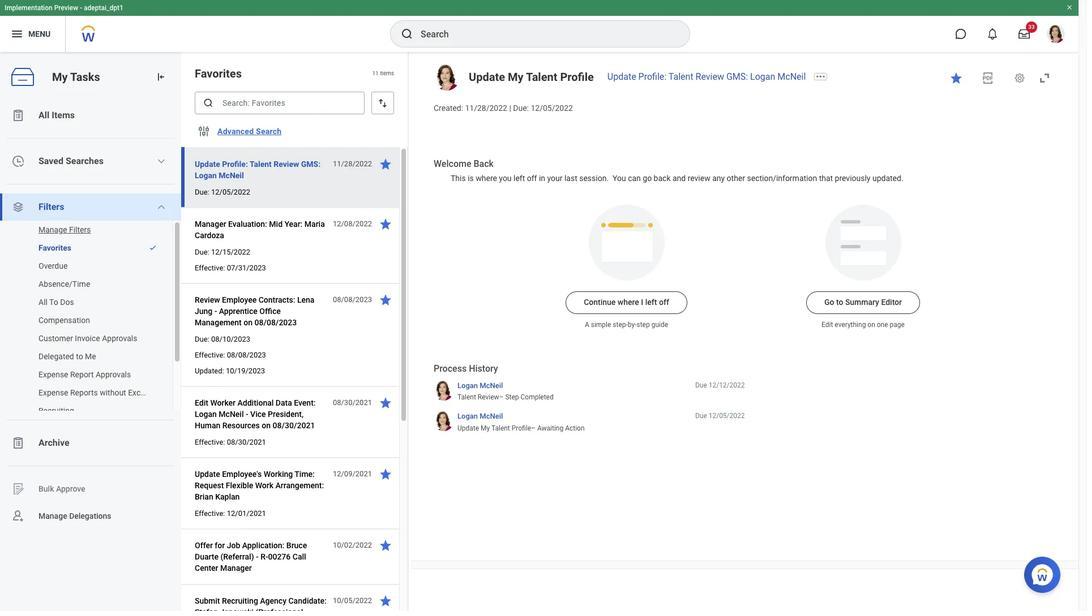 Task type: vqa. For each thing, say whether or not it's contained in the screenshot.
Date Type on the top of the page
no



Task type: locate. For each thing, give the bounding box(es) containing it.
you
[[499, 174, 512, 183]]

0 vertical spatial 12/05/2022
[[531, 104, 573, 113]]

1 clipboard image from the top
[[11, 109, 25, 122]]

- left vice
[[246, 410, 248, 419]]

expense left reports
[[39, 388, 68, 398]]

menu banner
[[0, 0, 1079, 52]]

bulk
[[39, 485, 54, 494]]

where left i
[[618, 298, 639, 307]]

profile inside process history region
[[512, 425, 531, 433]]

profile logan mcneil image
[[1047, 25, 1065, 45]]

0 vertical spatial all
[[39, 110, 49, 121]]

is
[[468, 174, 474, 183]]

my for update my talent profile – awaiting action
[[481, 425, 490, 433]]

0 horizontal spatial favorites
[[39, 244, 71, 253]]

updated:
[[195, 367, 224, 375]]

bruce
[[286, 541, 307, 550]]

logan mcneil down talent review – step completed
[[458, 413, 503, 421]]

manage inside button
[[39, 225, 67, 234]]

my
[[52, 70, 68, 84], [508, 70, 524, 84], [481, 425, 490, 433]]

candidate:
[[289, 597, 327, 606]]

- right preview
[[80, 4, 82, 12]]

gear image
[[1014, 72, 1026, 84]]

11/28/2022
[[465, 104, 507, 113], [333, 160, 372, 168]]

resources
[[222, 421, 260, 430]]

to inside button
[[76, 352, 83, 361]]

33 button
[[1012, 22, 1037, 46]]

filters inside dropdown button
[[39, 202, 64, 212]]

manager down (referral)
[[220, 564, 252, 573]]

expense for expense reports without exceptions
[[39, 388, 68, 398]]

my inside "element"
[[52, 70, 68, 84]]

approvals right the invoice
[[102, 334, 137, 343]]

0 vertical spatial chevron down image
[[157, 157, 166, 166]]

08/30/2021
[[333, 399, 372, 407], [273, 421, 315, 430], [227, 438, 266, 447]]

1 manage from the top
[[39, 225, 67, 234]]

manager up cardoza
[[195, 220, 226, 229]]

5 star image from the top
[[379, 468, 392, 481]]

update inside update employee's working time: request flexible work arrangement: brian kaplan
[[195, 470, 220, 479]]

1 vertical spatial profile
[[512, 425, 531, 433]]

delegated to me
[[39, 352, 96, 361]]

0 vertical spatial manager
[[195, 220, 226, 229]]

reports
[[70, 388, 98, 398]]

off inside welcome back this is where you left off in your last session.  you can go back and review any other section/information that previously updated.
[[527, 174, 537, 183]]

1 vertical spatial profile:
[[222, 160, 248, 169]]

logan mcneil down history
[[458, 382, 503, 390]]

that previously
[[819, 174, 871, 183]]

approvals inside customer invoice approvals button
[[102, 334, 137, 343]]

1 vertical spatial recruiting
[[222, 597, 258, 606]]

edit for edit everything on one page
[[822, 321, 833, 329]]

1 horizontal spatial profile:
[[639, 71, 667, 82]]

08/30/2021 down president, at the left of the page
[[273, 421, 315, 430]]

star image for manager evaluation: mid year: maria cardoza
[[379, 217, 392, 231]]

1 vertical spatial 12/05/2022
[[211, 188, 250, 197]]

2 logan mcneil button from the top
[[458, 412, 503, 422]]

1 all from the top
[[39, 110, 49, 121]]

due: up cardoza
[[195, 188, 209, 197]]

12/01/2021
[[227, 510, 266, 518]]

preview
[[54, 4, 78, 12]]

2 horizontal spatial my
[[508, 70, 524, 84]]

on inside review employee contracts: lena jung - apprentice office management on 08/08/2023
[[244, 318, 253, 327]]

0 vertical spatial recruiting
[[39, 407, 74, 416]]

effective: up updated:
[[195, 351, 225, 360]]

1 horizontal spatial where
[[618, 298, 639, 307]]

where down back
[[476, 174, 497, 183]]

offer
[[195, 541, 213, 550]]

manage down bulk
[[39, 512, 67, 521]]

notifications large image
[[987, 28, 998, 40]]

1 vertical spatial left
[[645, 298, 657, 307]]

1 effective: from the top
[[195, 264, 225, 272]]

back
[[654, 174, 671, 183]]

1 horizontal spatial star image
[[950, 71, 963, 85]]

customer invoice approvals button
[[0, 330, 161, 348]]

star image left view printable version (pdf) 'icon'
[[950, 71, 963, 85]]

my down talent review – step completed
[[481, 425, 490, 433]]

1 vertical spatial logan mcneil button
[[458, 412, 503, 422]]

1 horizontal spatial 12/05/2022
[[531, 104, 573, 113]]

edit left worker at the left bottom of page
[[195, 399, 208, 408]]

absence/time
[[39, 280, 90, 289]]

0 horizontal spatial update profile: talent review gms: logan mcneil
[[195, 160, 321, 180]]

human
[[195, 421, 220, 430]]

recruiting inside my tasks "element"
[[39, 407, 74, 416]]

1 horizontal spatial -
[[214, 307, 217, 316]]

all
[[39, 110, 49, 121], [39, 298, 48, 307]]

favorites inside button
[[39, 244, 71, 253]]

effective: down due: 12/15/2022
[[195, 264, 225, 272]]

1 horizontal spatial 11/28/2022
[[465, 104, 507, 113]]

favorites button
[[0, 239, 143, 257]]

00276
[[268, 553, 291, 562]]

0 vertical spatial manage
[[39, 225, 67, 234]]

profile left the awaiting
[[512, 425, 531, 433]]

profile for update my talent profile – awaiting action
[[512, 425, 531, 433]]

all for all to dos
[[39, 298, 48, 307]]

effective: 12/01/2021
[[195, 510, 266, 518]]

due: for review employee contracts: lena jung - apprentice office management on 08/08/2023
[[195, 335, 209, 344]]

process history region
[[434, 363, 745, 437]]

left inside continue where i left off button
[[645, 298, 657, 307]]

2 list from the top
[[0, 221, 181, 420]]

manage up favorites button
[[39, 225, 67, 234]]

– left the awaiting
[[531, 425, 536, 433]]

star image
[[950, 71, 963, 85], [379, 595, 392, 608]]

manager evaluation: mid year: maria cardoza button
[[195, 217, 327, 242]]

1 horizontal spatial search image
[[400, 27, 414, 41]]

edit everything on one page
[[822, 321, 905, 329]]

go to summary editor
[[825, 298, 902, 307]]

1 horizontal spatial to
[[836, 298, 843, 307]]

approvals for expense report approvals
[[96, 370, 131, 379]]

manage delegations
[[39, 512, 111, 521]]

manage for manage filters
[[39, 225, 67, 234]]

3 effective: from the top
[[195, 438, 225, 447]]

contracts:
[[259, 296, 295, 305]]

1 horizontal spatial recruiting
[[222, 597, 258, 606]]

0 vertical spatial -
[[80, 4, 82, 12]]

– left step in the bottom left of the page
[[499, 394, 504, 402]]

1 vertical spatial star image
[[379, 595, 392, 608]]

my inside process history region
[[481, 425, 490, 433]]

data
[[276, 399, 292, 408]]

- up management
[[214, 307, 217, 316]]

12/05/2022 down update my talent profile at top
[[531, 104, 573, 113]]

favorites inside item list element
[[195, 67, 242, 80]]

1 vertical spatial manage
[[39, 512, 67, 521]]

talent
[[526, 70, 558, 84], [669, 71, 694, 82], [250, 160, 272, 169], [458, 394, 476, 402], [492, 425, 510, 433]]

1 vertical spatial gms:
[[301, 160, 321, 169]]

logan mcneil
[[458, 382, 503, 390], [458, 413, 503, 421]]

2 horizontal spatial -
[[246, 410, 248, 419]]

logan mcneil for review
[[458, 382, 503, 390]]

due: 12/15/2022
[[195, 248, 250, 257]]

1 vertical spatial logan mcneil
[[458, 413, 503, 421]]

1 vertical spatial due
[[695, 413, 707, 420]]

effective: down brian
[[195, 510, 225, 518]]

0 horizontal spatial profile
[[512, 425, 531, 433]]

gms:
[[727, 71, 748, 82], [301, 160, 321, 169]]

0 horizontal spatial 08/30/2021
[[227, 438, 266, 447]]

my left tasks
[[52, 70, 68, 84]]

all left items
[[39, 110, 49, 121]]

0 vertical spatial to
[[836, 298, 843, 307]]

configure image
[[197, 125, 211, 138]]

employee's photo (logan mcneil) image
[[434, 65, 460, 91]]

edit worker additional data event: logan mcneil - vice president, human resources on 08/30/2021
[[195, 399, 316, 430]]

1 horizontal spatial left
[[645, 298, 657, 307]]

update inside process history region
[[458, 425, 479, 433]]

manage filters button
[[0, 221, 161, 239]]

11
[[372, 70, 379, 77]]

clipboard image left 'all items' on the top of page
[[11, 109, 25, 122]]

1 vertical spatial chevron down image
[[157, 203, 166, 212]]

0 horizontal spatial on
[[244, 318, 253, 327]]

due: down management
[[195, 335, 209, 344]]

10/05/2022
[[333, 597, 372, 605]]

update my talent profile – awaiting action
[[458, 425, 585, 433]]

inbox large image
[[1019, 28, 1030, 40]]

2 due from the top
[[695, 413, 707, 420]]

0 vertical spatial logan mcneil button
[[458, 381, 503, 391]]

1 horizontal spatial update profile: talent review gms: logan mcneil
[[608, 71, 806, 82]]

1 horizontal spatial profile
[[560, 70, 594, 84]]

2 vertical spatial -
[[246, 410, 248, 419]]

2 all from the top
[[39, 298, 48, 307]]

0 horizontal spatial -
[[80, 4, 82, 12]]

1 chevron down image from the top
[[157, 157, 166, 166]]

2 vertical spatial 12/05/2022
[[709, 413, 745, 420]]

1 vertical spatial all
[[39, 298, 48, 307]]

expense reports without exceptions button
[[0, 384, 167, 402]]

2 horizontal spatial 08/30/2021
[[333, 399, 372, 407]]

user plus image
[[11, 510, 25, 523]]

profile for update my talent profile
[[560, 70, 594, 84]]

- inside review employee contracts: lena jung - apprentice office management on 08/08/2023
[[214, 307, 217, 316]]

08/08/2023 down office
[[255, 318, 297, 327]]

item list element
[[181, 52, 409, 612]]

(referral)
[[221, 553, 254, 562]]

0 horizontal spatial 12/05/2022
[[211, 188, 250, 197]]

1 logan mcneil button from the top
[[458, 381, 503, 391]]

approvals
[[102, 334, 137, 343], [96, 370, 131, 379]]

1 vertical spatial -
[[214, 307, 217, 316]]

0 horizontal spatial 11/28/2022
[[333, 160, 372, 168]]

0 vertical spatial favorites
[[195, 67, 242, 80]]

0 vertical spatial expense
[[39, 370, 68, 379]]

1 horizontal spatial gms:
[[727, 71, 748, 82]]

go to summary editor button
[[806, 292, 920, 315]]

office
[[260, 307, 281, 316]]

1 vertical spatial to
[[76, 352, 83, 361]]

0 vertical spatial due
[[695, 382, 707, 390]]

0 vertical spatial –
[[499, 394, 504, 402]]

1 vertical spatial off
[[659, 298, 669, 307]]

chevron down image inside the saved searches dropdown button
[[157, 157, 166, 166]]

on left one
[[868, 321, 875, 329]]

effective: for effective: 07/31/2023
[[195, 264, 225, 272]]

page
[[890, 321, 905, 329]]

star image
[[379, 157, 392, 171], [379, 217, 392, 231], [379, 293, 392, 307], [379, 396, 392, 410], [379, 468, 392, 481], [379, 539, 392, 553]]

0 vertical spatial edit
[[822, 321, 833, 329]]

0 vertical spatial off
[[527, 174, 537, 183]]

created:
[[434, 104, 463, 113]]

2 manage from the top
[[39, 512, 67, 521]]

talent inside button
[[250, 160, 272, 169]]

search image
[[400, 27, 414, 41], [203, 97, 214, 109]]

effective: down human
[[195, 438, 225, 447]]

expense inside 'button'
[[39, 370, 68, 379]]

Search Workday  search field
[[421, 22, 667, 46]]

1 horizontal spatial filters
[[69, 225, 91, 234]]

0 horizontal spatial gms:
[[301, 160, 321, 169]]

1 vertical spatial clipboard image
[[11, 437, 25, 450]]

due down due 12/12/2022
[[695, 413, 707, 420]]

0 vertical spatial clipboard image
[[11, 109, 25, 122]]

1 logan mcneil from the top
[[458, 382, 503, 390]]

logan mcneil button down talent review – step completed
[[458, 412, 503, 422]]

1 vertical spatial filters
[[69, 225, 91, 234]]

profile:
[[639, 71, 667, 82], [222, 160, 248, 169]]

2 star image from the top
[[379, 217, 392, 231]]

0 vertical spatial filters
[[39, 202, 64, 212]]

due left 12/12/2022
[[695, 382, 707, 390]]

on down vice
[[262, 421, 271, 430]]

edit down go
[[822, 321, 833, 329]]

Search: Favorites text field
[[195, 92, 365, 114]]

1 vertical spatial update profile: talent review gms: logan mcneil
[[195, 160, 321, 180]]

center
[[195, 564, 218, 573]]

on down 'apprentice'
[[244, 318, 253, 327]]

all for all items
[[39, 110, 49, 121]]

star image for edit worker additional data event: logan mcneil - vice president, human resources on 08/30/2021
[[379, 396, 392, 410]]

all to dos button
[[0, 293, 161, 311]]

expense inside button
[[39, 388, 68, 398]]

12/05/2022 up evaluation:
[[211, 188, 250, 197]]

for
[[215, 541, 225, 550]]

off left in
[[527, 174, 537, 183]]

1 expense from the top
[[39, 370, 68, 379]]

0 vertical spatial left
[[514, 174, 525, 183]]

to left me
[[76, 352, 83, 361]]

due: down cardoza
[[195, 248, 209, 257]]

2 clipboard image from the top
[[11, 437, 25, 450]]

logan mcneil for my
[[458, 413, 503, 421]]

my for update my talent profile
[[508, 70, 524, 84]]

4 effective: from the top
[[195, 510, 225, 518]]

guide
[[652, 321, 668, 329]]

clipboard image left archive
[[11, 437, 25, 450]]

filters
[[39, 202, 64, 212], [69, 225, 91, 234]]

0 horizontal spatial search image
[[203, 97, 214, 109]]

edit inside edit worker additional data event: logan mcneil - vice president, human resources on 08/30/2021
[[195, 399, 208, 408]]

profile down the search workday "search box"
[[560, 70, 594, 84]]

0 vertical spatial gms:
[[727, 71, 748, 82]]

12/05/2022 for due: 12/05/2022
[[211, 188, 250, 197]]

08/08/2023 up 10/19/2023
[[227, 351, 266, 360]]

off right i
[[659, 298, 669, 307]]

filters up manage filters
[[39, 202, 64, 212]]

08/30/2021 down resources
[[227, 438, 266, 447]]

0 vertical spatial star image
[[950, 71, 963, 85]]

1 vertical spatial approvals
[[96, 370, 131, 379]]

due: for update profile: talent review gms: logan mcneil
[[195, 188, 209, 197]]

0 vertical spatial profile
[[560, 70, 594, 84]]

star image right 10/05/2022
[[379, 595, 392, 608]]

effective: for effective: 08/30/2021
[[195, 438, 225, 447]]

action
[[565, 425, 585, 433]]

2 effective: from the top
[[195, 351, 225, 360]]

list
[[0, 102, 181, 530], [0, 221, 181, 420]]

left right i
[[645, 298, 657, 307]]

2 expense from the top
[[39, 388, 68, 398]]

3 star image from the top
[[379, 293, 392, 307]]

10/02/2022
[[333, 541, 372, 550]]

6 star image from the top
[[379, 539, 392, 553]]

stefan
[[195, 608, 218, 612]]

1 vertical spatial manager
[[220, 564, 252, 573]]

manager evaluation: mid year: maria cardoza
[[195, 220, 325, 240]]

bulk approve
[[39, 485, 85, 494]]

1 vertical spatial search image
[[203, 97, 214, 109]]

08/08/2023
[[333, 296, 372, 304], [255, 318, 297, 327], [227, 351, 266, 360]]

12/05/2022 for due 12/05/2022
[[709, 413, 745, 420]]

approvals for customer invoice approvals
[[102, 334, 137, 343]]

08/08/2023 right 'lena'
[[333, 296, 372, 304]]

clipboard image inside all items button
[[11, 109, 25, 122]]

expense down delegated
[[39, 370, 68, 379]]

1 vertical spatial edit
[[195, 399, 208, 408]]

due for due 12/05/2022
[[695, 413, 707, 420]]

0 horizontal spatial off
[[527, 174, 537, 183]]

step
[[505, 394, 519, 402]]

justify image
[[10, 27, 24, 41]]

1 horizontal spatial off
[[659, 298, 669, 307]]

update inside the update profile: talent review gms: logan mcneil
[[195, 160, 220, 169]]

0 horizontal spatial edit
[[195, 399, 208, 408]]

1 vertical spatial 08/08/2023
[[255, 318, 297, 327]]

manage filters
[[39, 225, 91, 234]]

summary
[[845, 298, 879, 307]]

and review
[[673, 174, 711, 183]]

2 vertical spatial 08/30/2021
[[227, 438, 266, 447]]

1 horizontal spatial edit
[[822, 321, 833, 329]]

1 horizontal spatial –
[[531, 425, 536, 433]]

delegated to me button
[[0, 348, 161, 366]]

0 horizontal spatial left
[[514, 174, 525, 183]]

0 horizontal spatial to
[[76, 352, 83, 361]]

archive button
[[0, 430, 181, 457]]

1 vertical spatial where
[[618, 298, 639, 307]]

me
[[85, 352, 96, 361]]

0 vertical spatial logan mcneil
[[458, 382, 503, 390]]

4 star image from the top
[[379, 396, 392, 410]]

1 vertical spatial 11/28/2022
[[333, 160, 372, 168]]

1 vertical spatial –
[[531, 425, 536, 433]]

update profile: talent review gms: logan mcneil button
[[195, 157, 327, 182]]

in
[[539, 174, 545, 183]]

chevron down image
[[157, 157, 166, 166], [157, 203, 166, 212]]

all left to
[[39, 298, 48, 307]]

apprentice
[[219, 307, 258, 316]]

logan mcneil button down history
[[458, 381, 503, 391]]

08/10/2023
[[211, 335, 250, 344]]

08/30/2021 right event:
[[333, 399, 372, 407]]

rename image
[[11, 482, 25, 496]]

list containing manage filters
[[0, 221, 181, 420]]

your
[[547, 174, 563, 183]]

2 chevron down image from the top
[[157, 203, 166, 212]]

1 horizontal spatial my
[[481, 425, 490, 433]]

1 star image from the top
[[379, 157, 392, 171]]

1 list from the top
[[0, 102, 181, 530]]

1 due from the top
[[695, 382, 707, 390]]

left right you
[[514, 174, 525, 183]]

clipboard image inside archive button
[[11, 437, 25, 450]]

0 vertical spatial where
[[476, 174, 497, 183]]

effective: 08/30/2021
[[195, 438, 266, 447]]

recruiting up janowski
[[222, 597, 258, 606]]

0 horizontal spatial star image
[[379, 595, 392, 608]]

to inside button
[[836, 298, 843, 307]]

0 horizontal spatial my
[[52, 70, 68, 84]]

12/05/2022 inside process history region
[[709, 413, 745, 420]]

1 horizontal spatial favorites
[[195, 67, 242, 80]]

1 vertical spatial favorites
[[39, 244, 71, 253]]

continue where i left off button
[[566, 292, 687, 315]]

2 logan mcneil from the top
[[458, 413, 503, 421]]

my up |
[[508, 70, 524, 84]]

clipboard image
[[11, 109, 25, 122], [11, 437, 25, 450]]

12/05/2022 down 12/12/2022
[[709, 413, 745, 420]]

approvals inside expense report approvals 'button'
[[96, 370, 131, 379]]

12/05/2022 inside item list element
[[211, 188, 250, 197]]

check image
[[149, 244, 157, 252]]

to right go
[[836, 298, 843, 307]]

chevron down image for saved searches
[[157, 157, 166, 166]]

1 vertical spatial 08/30/2021
[[273, 421, 315, 430]]

additional
[[238, 399, 274, 408]]

recruiting up archive
[[39, 407, 74, 416]]

1 vertical spatial expense
[[39, 388, 68, 398]]

manager inside manager evaluation: mid year: maria cardoza
[[195, 220, 226, 229]]

filters up favorites button
[[69, 225, 91, 234]]

approvals up without
[[96, 370, 131, 379]]



Task type: describe. For each thing, give the bounding box(es) containing it.
0 horizontal spatial –
[[499, 394, 504, 402]]

any
[[713, 174, 725, 183]]

review inside process history region
[[478, 394, 499, 402]]

review employee contracts: lena jung - apprentice office management on 08/08/2023
[[195, 296, 315, 327]]

bulk approve link
[[0, 476, 181, 503]]

back
[[474, 158, 494, 169]]

compensation button
[[0, 311, 161, 330]]

0 vertical spatial update profile: talent review gms: logan mcneil
[[608, 71, 806, 82]]

08/08/2023 inside review employee contracts: lena jung - apprentice office management on 08/08/2023
[[255, 318, 297, 327]]

profile: inside the update profile: talent review gms: logan mcneil
[[222, 160, 248, 169]]

last
[[565, 174, 578, 183]]

clipboard image for all items
[[11, 109, 25, 122]]

process
[[434, 364, 467, 375]]

‎-
[[256, 553, 259, 562]]

saved searches
[[39, 156, 104, 166]]

r-
[[261, 553, 268, 562]]

delegations
[[69, 512, 111, 521]]

effective: 08/08/2023
[[195, 351, 266, 360]]

everything
[[835, 321, 866, 329]]

clock check image
[[11, 155, 25, 168]]

adeptai_dpt1
[[84, 4, 123, 12]]

section/information
[[747, 174, 817, 183]]

expense report approvals
[[39, 370, 131, 379]]

to
[[49, 298, 58, 307]]

update my talent profile
[[469, 70, 594, 84]]

cardoza
[[195, 231, 224, 240]]

expense report approvals button
[[0, 366, 161, 384]]

effective: for effective: 12/01/2021
[[195, 510, 225, 518]]

updated: 10/19/2023
[[195, 367, 265, 375]]

awaiting
[[537, 425, 564, 433]]

submit recruiting agency candidate: stefan janowski (professiona
[[195, 597, 327, 612]]

sort image
[[377, 97, 388, 109]]

close environment banner image
[[1066, 4, 1073, 11]]

kaplan
[[215, 493, 240, 502]]

chevron down image for filters
[[157, 203, 166, 212]]

exceptions
[[128, 388, 167, 398]]

vice
[[250, 410, 266, 419]]

this
[[451, 174, 466, 183]]

effective: 07/31/2023
[[195, 264, 266, 272]]

due: 08/10/2023
[[195, 335, 250, 344]]

perspective image
[[11, 200, 25, 214]]

due: right |
[[513, 104, 529, 113]]

one
[[877, 321, 888, 329]]

gms: inside the update profile: talent review gms: logan mcneil
[[301, 160, 321, 169]]

12/12/2022
[[709, 382, 745, 390]]

talent review – step completed
[[458, 394, 554, 402]]

review inside update profile: talent review gms: logan mcneil button
[[274, 160, 299, 169]]

- inside edit worker additional data event: logan mcneil - vice president, human resources on 08/30/2021
[[246, 410, 248, 419]]

|
[[509, 104, 511, 113]]

tasks
[[70, 70, 100, 84]]

logan mcneil button for review
[[458, 381, 503, 391]]

items
[[380, 70, 394, 77]]

step
[[637, 321, 650, 329]]

07/31/2023
[[227, 264, 266, 272]]

manage delegations link
[[0, 503, 181, 530]]

where inside button
[[618, 298, 639, 307]]

0 vertical spatial profile:
[[639, 71, 667, 82]]

agency
[[260, 597, 287, 606]]

0 vertical spatial 08/08/2023
[[333, 296, 372, 304]]

dos
[[60, 298, 74, 307]]

manage for manage delegations
[[39, 512, 67, 521]]

transformation import image
[[155, 71, 166, 83]]

submit
[[195, 597, 220, 606]]

approve
[[56, 485, 85, 494]]

update profile: talent review gms: logan mcneil inside update profile: talent review gms: logan mcneil button
[[195, 160, 321, 180]]

left inside welcome back this is where you left off in your last session.  you can go back and review any other section/information that previously updated.
[[514, 174, 525, 183]]

my tasks element
[[0, 52, 181, 612]]

all items button
[[0, 102, 181, 129]]

filters inside button
[[69, 225, 91, 234]]

due for due 12/12/2022
[[695, 382, 707, 390]]

- inside menu banner
[[80, 4, 82, 12]]

logan inside the update profile: talent review gms: logan mcneil
[[195, 171, 217, 180]]

logan inside edit worker additional data event: logan mcneil - vice president, human resources on 08/30/2021
[[195, 410, 217, 419]]

fullscreen image
[[1038, 71, 1052, 85]]

work
[[255, 481, 274, 490]]

jung
[[195, 307, 213, 316]]

review inside review employee contracts: lena jung - apprentice office management on 08/08/2023
[[195, 296, 220, 305]]

update employee's working time: request flexible work arrangement: brian kaplan button
[[195, 468, 327, 504]]

time:
[[295, 470, 315, 479]]

updated.
[[873, 174, 904, 183]]

archive
[[39, 438, 69, 449]]

expense for expense report approvals
[[39, 370, 68, 379]]

update profile: talent review gms: logan mcneil link
[[608, 71, 806, 82]]

manager inside offer for job application: bruce duarte (referral) ‎- r-00276 call center manager
[[220, 564, 252, 573]]

year:
[[285, 220, 303, 229]]

on inside edit worker additional data event: logan mcneil - vice president, human resources on 08/30/2021
[[262, 421, 271, 430]]

due: for manager evaluation: mid year: maria cardoza
[[195, 248, 209, 257]]

effective: for effective: 08/08/2023
[[195, 351, 225, 360]]

request
[[195, 481, 224, 490]]

star image for update profile: talent review gms: logan mcneil
[[379, 157, 392, 171]]

lena
[[297, 296, 315, 305]]

list containing all items
[[0, 102, 181, 530]]

employee's
[[222, 470, 262, 479]]

star image for review employee contracts: lena jung - apprentice office management on 08/08/2023
[[379, 293, 392, 307]]

simple
[[591, 321, 611, 329]]

12/09/2021
[[333, 470, 372, 479]]

working
[[264, 470, 293, 479]]

editor
[[881, 298, 902, 307]]

star image for update employee's working time: request flexible work arrangement: brian kaplan
[[379, 468, 392, 481]]

filters button
[[0, 194, 181, 221]]

by-
[[628, 321, 637, 329]]

go
[[825, 298, 834, 307]]

absence/time button
[[0, 275, 161, 293]]

0 vertical spatial 11/28/2022
[[465, 104, 507, 113]]

saved searches button
[[0, 148, 181, 175]]

2 vertical spatial 08/08/2023
[[227, 351, 266, 360]]

to for me
[[76, 352, 83, 361]]

to for summary
[[836, 298, 843, 307]]

logan mcneil button for my
[[458, 412, 503, 422]]

other
[[727, 174, 745, 183]]

mcneil inside edit worker additional data event: logan mcneil - vice president, human resources on 08/30/2021
[[219, 410, 244, 419]]

event:
[[294, 399, 316, 408]]

2 horizontal spatial on
[[868, 321, 875, 329]]

customer
[[39, 334, 73, 343]]

welcome back this is where you left off in your last session.  you can go back and review any other section/information that previously updated.
[[434, 158, 904, 183]]

employee
[[222, 296, 257, 305]]

arrangement:
[[276, 481, 324, 490]]

overdue
[[39, 262, 68, 271]]

11 items
[[372, 70, 394, 77]]

clipboard image for archive
[[11, 437, 25, 450]]

report
[[70, 370, 94, 379]]

all items
[[39, 110, 75, 121]]

where inside welcome back this is where you left off in your last session.  you can go back and review any other section/information that previously updated.
[[476, 174, 497, 183]]

continue where i left off
[[584, 298, 669, 307]]

worker
[[210, 399, 236, 408]]

edit for edit worker additional data event: logan mcneil - vice president, human resources on 08/30/2021
[[195, 399, 208, 408]]

off inside button
[[659, 298, 669, 307]]

recruiting inside submit recruiting agency candidate: stefan janowski (professiona
[[222, 597, 258, 606]]

view printable version (pdf) image
[[981, 71, 995, 85]]

invoice
[[75, 334, 100, 343]]

update employee's working time: request flexible work arrangement: brian kaplan
[[195, 470, 324, 502]]

08/30/2021 inside edit worker additional data event: logan mcneil - vice president, human resources on 08/30/2021
[[273, 421, 315, 430]]

0 vertical spatial 08/30/2021
[[333, 399, 372, 407]]

advanced search
[[217, 127, 282, 136]]

continue
[[584, 298, 616, 307]]

11/28/2022 inside item list element
[[333, 160, 372, 168]]

without
[[100, 388, 126, 398]]

call
[[293, 553, 306, 562]]



